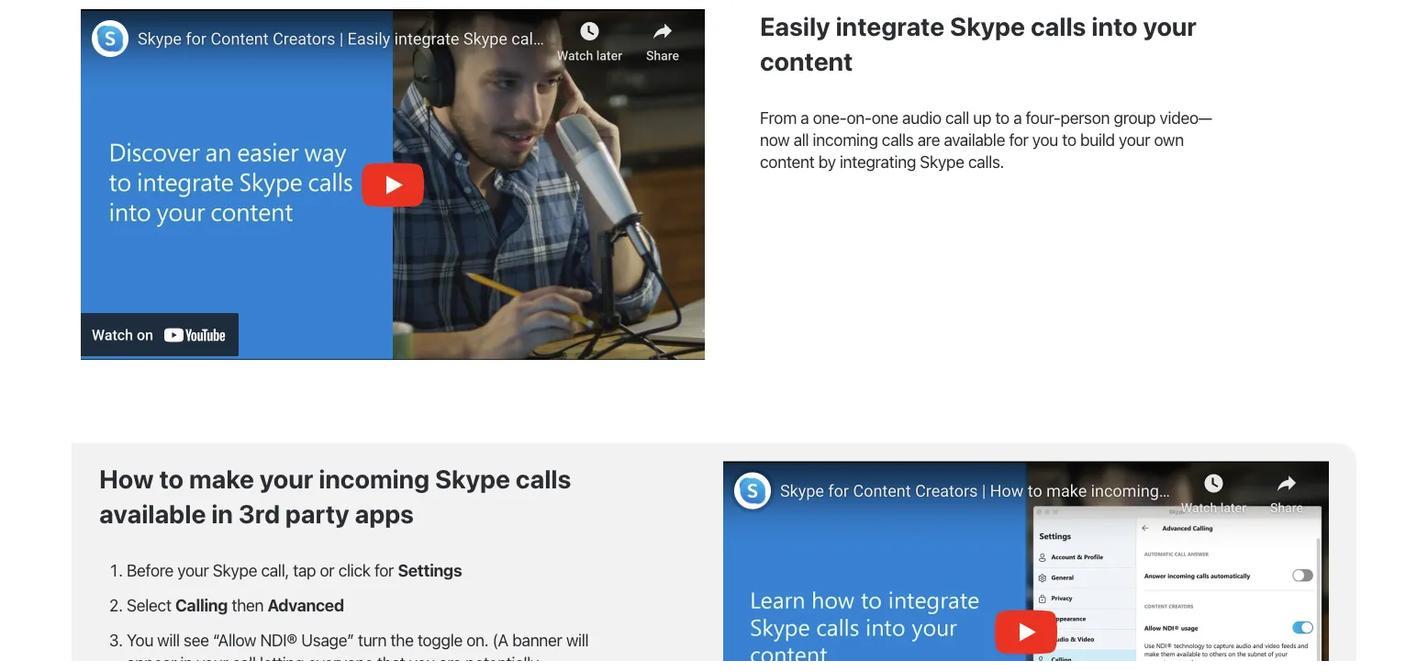 Task type: describe. For each thing, give the bounding box(es) containing it.
calling
[[175, 595, 228, 615]]

make
[[189, 463, 254, 494]]

on-
[[847, 107, 872, 127]]

(a
[[493, 630, 509, 650]]

group
[[1114, 107, 1156, 127]]

see
[[184, 630, 209, 650]]

click
[[338, 560, 371, 580]]

your inside from a one-on-one audio call up to a four-person group video— now all incoming calls are available for you to build your own content by integrating skype calls.
[[1119, 129, 1151, 149]]

you
[[127, 630, 153, 650]]

easily integrate skype calls into your content
[[760, 11, 1197, 76]]

how
[[99, 463, 154, 494]]

skype inside how to make your incoming skype calls available in 3rd party apps
[[435, 463, 510, 494]]

before
[[127, 560, 174, 580]]

into
[[1092, 11, 1138, 41]]

are inside you will see "allow ndi® usage" turn the toggle on. (a banner will appear in your call letting everyone that you are potentiall
[[439, 653, 462, 661]]

apps
[[355, 498, 414, 528]]

2 will from the left
[[566, 630, 589, 650]]

calls inside easily integrate skype calls into your content
[[1031, 11, 1087, 41]]

usage"
[[301, 630, 354, 650]]

calls.
[[969, 151, 1005, 171]]

all
[[794, 129, 809, 149]]

party
[[285, 498, 349, 528]]

your inside how to make your incoming skype calls available in 3rd party apps
[[260, 463, 313, 494]]

for inside from a one-on-one audio call up to a four-person group video— now all incoming calls are available for you to build your own content by integrating skype calls.
[[1009, 129, 1029, 149]]

appear
[[127, 653, 177, 661]]

call inside you will see "allow ndi® usage" turn the toggle on. (a banner will appear in your call letting everyone that you are potentiall
[[232, 653, 256, 661]]

video—
[[1160, 107, 1213, 127]]

or
[[320, 560, 335, 580]]

that
[[377, 653, 405, 661]]

you inside you will see "allow ndi® usage" turn the toggle on. (a banner will appear in your call letting everyone that you are potentiall
[[409, 653, 435, 661]]

how to make your incoming skype calls available in 3rd party apps
[[99, 463, 571, 528]]

your inside you will see "allow ndi® usage" turn the toggle on. (a banner will appear in your call letting everyone that you are potentiall
[[197, 653, 228, 661]]

before your skype call, tap or click for settings
[[127, 560, 462, 580]]

3rd
[[239, 498, 280, 528]]

you will see "allow ndi® usage" turn the toggle on. (a banner will appear in your call letting everyone that you are potentiall
[[127, 630, 589, 661]]

one
[[872, 107, 899, 127]]

your up calling
[[177, 560, 209, 580]]

available inside from a one-on-one audio call up to a four-person group video— now all incoming calls are available for you to build your own content by integrating skype calls.
[[944, 129, 1005, 149]]

from a one-on-one audio call up to a four-person group video— now all incoming calls are available for you to build your own content by integrating skype calls.
[[760, 107, 1213, 171]]

2 a from the left
[[1014, 107, 1022, 127]]

skype inside easily integrate skype calls into your content
[[950, 11, 1026, 41]]

1 vertical spatial to
[[1063, 129, 1077, 149]]

build
[[1081, 129, 1115, 149]]

banner
[[513, 630, 562, 650]]

person
[[1061, 107, 1110, 127]]



Task type: locate. For each thing, give the bounding box(es) containing it.
settings
[[398, 560, 462, 580]]

1 vertical spatial available
[[99, 498, 206, 528]]

0 vertical spatial incoming
[[813, 129, 878, 149]]

incoming
[[813, 129, 878, 149], [319, 463, 430, 494]]

in inside how to make your incoming skype calls available in 3rd party apps
[[211, 498, 233, 528]]

a up all
[[801, 107, 809, 127]]

1 vertical spatial content
[[760, 151, 815, 171]]

call,
[[261, 560, 289, 580]]

content down now
[[760, 151, 815, 171]]

0 vertical spatial call
[[946, 107, 970, 127]]

toggle
[[418, 630, 463, 650]]

1 horizontal spatial in
[[211, 498, 233, 528]]

1 horizontal spatial a
[[1014, 107, 1022, 127]]

now
[[760, 129, 790, 149]]

content inside easily integrate skype calls into your content
[[760, 46, 853, 76]]

the
[[391, 630, 414, 650]]

in down see on the left of the page
[[180, 653, 193, 661]]

incoming inside how to make your incoming skype calls available in 3rd party apps
[[319, 463, 430, 494]]

0 horizontal spatial call
[[232, 653, 256, 661]]

to right the how
[[159, 463, 184, 494]]

will up appear
[[157, 630, 180, 650]]

content down easily
[[760, 46, 853, 76]]

in inside you will see "allow ndi® usage" turn the toggle on. (a banner will appear in your call letting everyone that you are potentiall
[[180, 653, 193, 661]]

0 vertical spatial you
[[1033, 129, 1059, 149]]

0 horizontal spatial available
[[99, 498, 206, 528]]

calls inside from a one-on-one audio call up to a four-person group video— now all incoming calls are available for you to build your own content by integrating skype calls.
[[882, 129, 914, 149]]

own
[[1155, 129, 1184, 149]]

2 vertical spatial calls
[[516, 463, 571, 494]]

2 vertical spatial to
[[159, 463, 184, 494]]

then
[[232, 595, 264, 615]]

1 vertical spatial are
[[439, 653, 462, 661]]

2 content from the top
[[760, 151, 815, 171]]

select calling then advanced
[[127, 595, 344, 615]]

up
[[973, 107, 992, 127]]

call down "allow
[[232, 653, 256, 661]]

available inside how to make your incoming skype calls available in 3rd party apps
[[99, 498, 206, 528]]

letting
[[260, 653, 304, 661]]

1 vertical spatial calls
[[882, 129, 914, 149]]

your
[[1144, 11, 1197, 41], [1119, 129, 1151, 149], [260, 463, 313, 494], [177, 560, 209, 580], [197, 653, 228, 661]]

1 vertical spatial incoming
[[319, 463, 430, 494]]

for
[[1009, 129, 1029, 149], [375, 560, 394, 580]]

a
[[801, 107, 809, 127], [1014, 107, 1022, 127]]

0 vertical spatial in
[[211, 498, 233, 528]]

you
[[1033, 129, 1059, 149], [409, 653, 435, 661]]

on.
[[467, 630, 489, 650]]

2 horizontal spatial to
[[1063, 129, 1077, 149]]

one-
[[813, 107, 847, 127]]

are down toggle
[[439, 653, 462, 661]]

tap
[[293, 560, 316, 580]]

0 horizontal spatial in
[[180, 653, 193, 661]]

in down make at left bottom
[[211, 498, 233, 528]]

content
[[760, 46, 853, 76], [760, 151, 815, 171]]

you down four-
[[1033, 129, 1059, 149]]

in
[[211, 498, 233, 528], [180, 653, 193, 661]]

are inside from a one-on-one audio call up to a four-person group video— now all incoming calls are available for you to build your own content by integrating skype calls.
[[918, 129, 940, 149]]

call
[[946, 107, 970, 127], [232, 653, 256, 661]]

advanced
[[268, 595, 344, 615]]

your up 3rd at left bottom
[[260, 463, 313, 494]]

1 vertical spatial in
[[180, 653, 193, 661]]

easily
[[760, 11, 831, 41]]

0 horizontal spatial you
[[409, 653, 435, 661]]

1 a from the left
[[801, 107, 809, 127]]

calls inside how to make your incoming skype calls available in 3rd party apps
[[516, 463, 571, 494]]

by
[[819, 151, 836, 171]]

calls
[[1031, 11, 1087, 41], [882, 129, 914, 149], [516, 463, 571, 494]]

your down the 'group'
[[1119, 129, 1151, 149]]

a left four-
[[1014, 107, 1022, 127]]

1 horizontal spatial call
[[946, 107, 970, 127]]

1 vertical spatial for
[[375, 560, 394, 580]]

0 vertical spatial are
[[918, 129, 940, 149]]

your down see on the left of the page
[[197, 653, 228, 661]]

0 vertical spatial for
[[1009, 129, 1029, 149]]

your inside easily integrate skype calls into your content
[[1144, 11, 1197, 41]]

1 horizontal spatial for
[[1009, 129, 1029, 149]]

your right the into
[[1144, 11, 1197, 41]]

to down "person"
[[1063, 129, 1077, 149]]

you down toggle
[[409, 653, 435, 661]]

0 vertical spatial to
[[996, 107, 1010, 127]]

call left up
[[946, 107, 970, 127]]

integrate
[[836, 11, 945, 41]]

will
[[157, 630, 180, 650], [566, 630, 589, 650]]

0 horizontal spatial calls
[[516, 463, 571, 494]]

call inside from a one-on-one audio call up to a four-person group video— now all incoming calls are available for you to build your own content by integrating skype calls.
[[946, 107, 970, 127]]

1 horizontal spatial calls
[[882, 129, 914, 149]]

you inside from a one-on-one audio call up to a four-person group video— now all incoming calls are available for you to build your own content by integrating skype calls.
[[1033, 129, 1059, 149]]

from
[[760, 107, 797, 127]]

audio
[[903, 107, 942, 127]]

0 horizontal spatial a
[[801, 107, 809, 127]]

to
[[996, 107, 1010, 127], [1063, 129, 1077, 149], [159, 463, 184, 494]]

available
[[944, 129, 1005, 149], [99, 498, 206, 528]]

"allow
[[213, 630, 256, 650]]

1 will from the left
[[157, 630, 180, 650]]

0 horizontal spatial for
[[375, 560, 394, 580]]

1 content from the top
[[760, 46, 853, 76]]

1 horizontal spatial incoming
[[813, 129, 878, 149]]

are
[[918, 129, 940, 149], [439, 653, 462, 661]]

to right up
[[996, 107, 1010, 127]]

0 horizontal spatial are
[[439, 653, 462, 661]]

select
[[127, 595, 171, 615]]

0 vertical spatial content
[[760, 46, 853, 76]]

1 horizontal spatial available
[[944, 129, 1005, 149]]

ndi®
[[260, 630, 297, 650]]

1 horizontal spatial will
[[566, 630, 589, 650]]

0 vertical spatial calls
[[1031, 11, 1087, 41]]

will right banner
[[566, 630, 589, 650]]

skype
[[950, 11, 1026, 41], [920, 151, 965, 171], [435, 463, 510, 494], [213, 560, 257, 580]]

2 horizontal spatial calls
[[1031, 11, 1087, 41]]

incoming down on-
[[813, 129, 878, 149]]

1 horizontal spatial to
[[996, 107, 1010, 127]]

1 vertical spatial you
[[409, 653, 435, 661]]

integrating
[[840, 151, 916, 171]]

available down the how
[[99, 498, 206, 528]]

incoming inside from a one-on-one audio call up to a four-person group video— now all incoming calls are available for you to build your own content by integrating skype calls.
[[813, 129, 878, 149]]

everyone
[[308, 653, 374, 661]]

content inside from a one-on-one audio call up to a four-person group video— now all incoming calls are available for you to build your own content by integrating skype calls.
[[760, 151, 815, 171]]

turn
[[358, 630, 387, 650]]

0 horizontal spatial incoming
[[319, 463, 430, 494]]

0 horizontal spatial to
[[159, 463, 184, 494]]

are down the audio
[[918, 129, 940, 149]]

for down four-
[[1009, 129, 1029, 149]]

0 horizontal spatial will
[[157, 630, 180, 650]]

1 horizontal spatial are
[[918, 129, 940, 149]]

incoming up apps
[[319, 463, 430, 494]]

1 horizontal spatial you
[[1033, 129, 1059, 149]]

1 vertical spatial call
[[232, 653, 256, 661]]

for right click
[[375, 560, 394, 580]]

0 vertical spatial available
[[944, 129, 1005, 149]]

to inside how to make your incoming skype calls available in 3rd party apps
[[159, 463, 184, 494]]

available down up
[[944, 129, 1005, 149]]

four-
[[1026, 107, 1061, 127]]

skype inside from a one-on-one audio call up to a four-person group video— now all incoming calls are available for you to build your own content by integrating skype calls.
[[920, 151, 965, 171]]



Task type: vqa. For each thing, say whether or not it's contained in the screenshot.
call
yes



